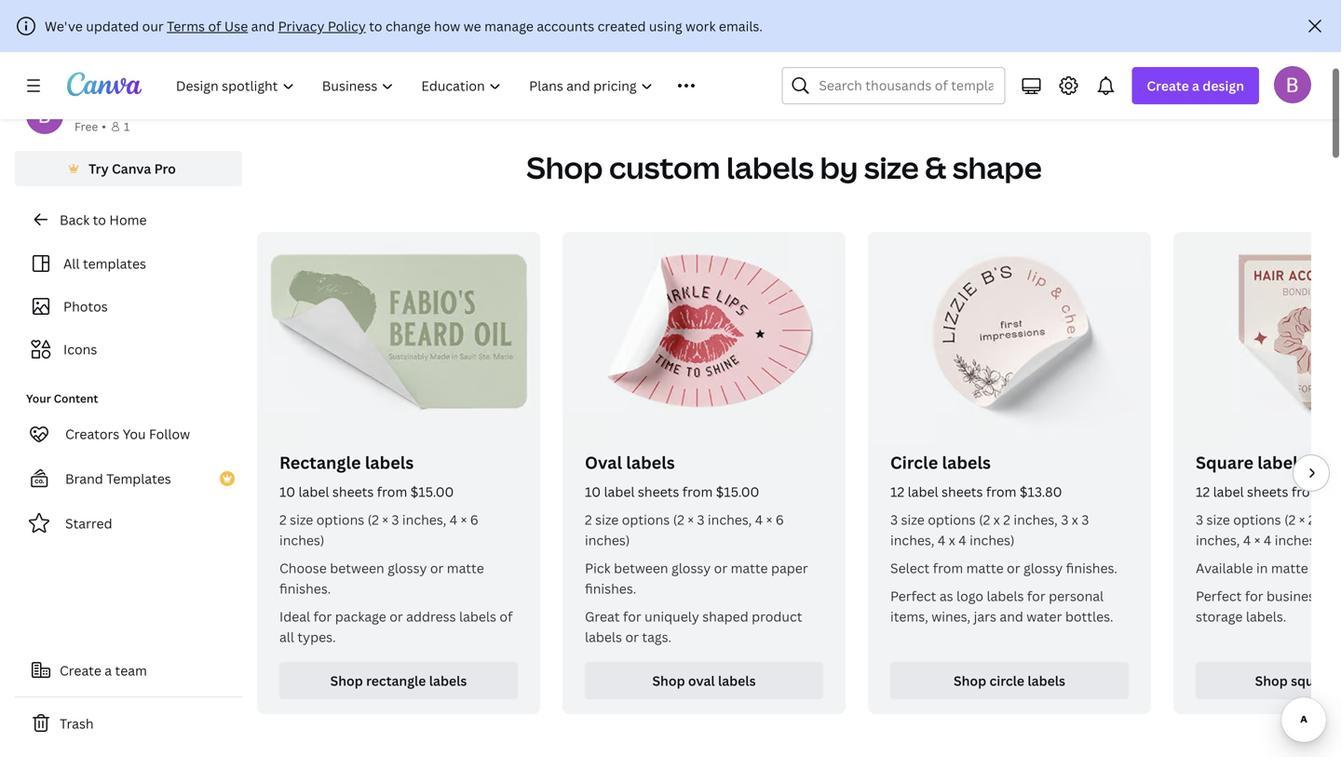 Task type: describe. For each thing, give the bounding box(es) containing it.
(2 for circle labels
[[979, 511, 991, 529]]

size for circle labels
[[902, 511, 925, 529]]

guarantee
[[1243, 8, 1307, 26]]

tags.
[[642, 628, 672, 646]]

jars
[[974, 608, 997, 626]]

creators you follow link
[[15, 416, 242, 453]]

finishes. for circle labels
[[1067, 560, 1118, 577]]

5 3 from the left
[[1082, 511, 1090, 529]]

wines,
[[932, 608, 971, 626]]

3 3 from the left
[[891, 511, 898, 529]]

a for team
[[105, 662, 112, 680]]

rectangle labels 10 label sheets from $15.00
[[280, 451, 454, 501]]

or for circle labels
[[1007, 560, 1021, 577]]

shop oval labels link
[[585, 662, 824, 700]]

•
[[102, 119, 106, 134]]

circle labels 12 label sheets from $13.80
[[891, 451, 1063, 501]]

size for oval labels
[[595, 511, 619, 529]]

inches) for rectangle
[[280, 532, 325, 549]]

privacy
[[278, 17, 325, 35]]

labels inside rectangle labels 10 label sheets from $15.00
[[365, 451, 414, 474]]

12 for square
[[1196, 483, 1210, 501]]

× for rectangle
[[382, 511, 388, 529]]

shop square l
[[1256, 672, 1342, 690]]

create a team
[[60, 662, 147, 680]]

choose
[[280, 560, 327, 577]]

create for create a team
[[60, 662, 101, 680]]

all templates link
[[26, 246, 231, 281]]

all templates
[[63, 255, 146, 273]]

(2 for rectangle labels
[[368, 511, 379, 529]]

6 for oval labels
[[776, 511, 784, 529]]

shop for shop circle labels
[[954, 672, 987, 690]]

perfect as logo labels for personal items, wines, jars and water bottles.
[[891, 587, 1114, 626]]

great for uniquely shaped product labels or tags.
[[585, 608, 803, 646]]

easy to create and customize
[[302, 8, 486, 26]]

size for square labels
[[1207, 511, 1231, 529]]

create a design button
[[1132, 67, 1260, 104]]

size left &
[[865, 147, 919, 188]]

$15.00 for oval labels
[[716, 483, 760, 501]]

how
[[434, 17, 461, 35]]

perfect for circle labels
[[891, 587, 937, 605]]

photos link
[[26, 289, 231, 324]]

your content
[[26, 391, 98, 406]]

or inside ideal for package or address labels of all types.
[[390, 608, 403, 626]]

finishes. for rectangle labels
[[280, 580, 331, 598]]

a for design
[[1193, 77, 1200, 95]]

business
[[1267, 587, 1322, 605]]

oval
[[585, 451, 622, 474]]

options for circle
[[928, 511, 976, 529]]

brand
[[65, 470, 103, 488]]

paper
[[771, 560, 808, 577]]

choose between glossy or matte finishes.
[[280, 560, 484, 598]]

work
[[686, 17, 716, 35]]

shaped
[[703, 608, 749, 626]]

perfect for business mo
[[1196, 587, 1342, 626]]

create a design
[[1147, 77, 1245, 95]]

back
[[60, 211, 90, 229]]

shop custom labels by size & shape
[[527, 147, 1042, 188]]

between for oval
[[614, 560, 669, 577]]

$13.80
[[1020, 483, 1063, 501]]

pick between glossy or matte paper finishes.
[[585, 560, 808, 598]]

3 matte from the left
[[967, 560, 1004, 577]]

back to home
[[60, 211, 147, 229]]

prints
[[571, 28, 609, 46]]

2 2 from the left
[[585, 511, 592, 529]]

free
[[75, 119, 98, 134]]

from for rectangle labels
[[377, 483, 407, 501]]

conscious,
[[600, 8, 667, 26]]

perfect for square labels
[[1196, 587, 1242, 605]]

l
[[1338, 672, 1342, 690]]

× for square
[[1300, 511, 1306, 529]]

options for oval
[[622, 511, 670, 529]]

inch
[[1319, 511, 1342, 529]]

2 horizontal spatial to
[[369, 17, 383, 35]]

circle
[[891, 451, 939, 474]]

12 for circle
[[891, 483, 905, 501]]

customize
[[421, 8, 486, 26]]

for for rectangle labels
[[314, 608, 332, 626]]

4 up the pick between glossy or matte paper finishes.
[[755, 511, 763, 529]]

rectangle
[[366, 672, 426, 690]]

3 size options (2 × 2 inch
[[1196, 511, 1342, 549]]

try canva pro button
[[15, 151, 242, 186]]

follow
[[149, 425, 190, 443]]

label for square
[[1214, 483, 1244, 501]]

to for home
[[93, 211, 106, 229]]

2 inside 3 size options (2 x 2 inches, 3 x 3 inches, 4 x 4 inches)
[[1004, 511, 1011, 529]]

labels inside great for uniquely shaped product labels or tags.
[[585, 628, 622, 646]]

10 for oval
[[585, 483, 601, 501]]

or for oval labels
[[714, 560, 728, 577]]

6 for rectangle labels
[[470, 511, 479, 529]]

custom
[[609, 147, 721, 188]]

easy
[[302, 8, 331, 26]]

g
[[1339, 560, 1342, 577]]

and right use
[[251, 17, 275, 35]]

photos
[[63, 298, 108, 315]]

design
[[1203, 77, 1245, 95]]

square
[[1196, 451, 1254, 474]]

change
[[386, 17, 431, 35]]

we
[[464, 17, 481, 35]]

from for oval labels
[[683, 483, 713, 501]]

as
[[940, 587, 954, 605]]

starred
[[65, 515, 112, 533]]

emails.
[[719, 17, 763, 35]]

team
[[115, 662, 147, 680]]

circle
[[990, 672, 1025, 690]]

shop rectangle labels
[[330, 672, 467, 690]]

1 horizontal spatial x
[[994, 511, 1001, 529]]

bob builder image
[[1275, 66, 1312, 103]]

happiness
[[1175, 8, 1240, 26]]

home
[[109, 211, 147, 229]]

(2 for square labels
[[1285, 511, 1296, 529]]

terms
[[167, 17, 205, 35]]

inches, for circle labels
[[1014, 511, 1058, 529]]

labels inside circle labels 12 label sheets from $13.80
[[942, 451, 991, 474]]

3 inside 3 size options (2 × 2 inch
[[1196, 511, 1204, 529]]

oval labels 10 label sheets from $15.00
[[585, 451, 760, 501]]

&
[[925, 147, 947, 188]]

2 inside 3 size options (2 × 2 inch
[[1309, 511, 1316, 529]]

matte inside choose between glossy or matte finishes.
[[447, 560, 484, 577]]

package
[[335, 608, 386, 626]]



Task type: vqa. For each thing, say whether or not it's contained in the screenshot.
right a
yes



Task type: locate. For each thing, give the bounding box(es) containing it.
(2 inside 3 size options (2 x 2 inches, 3 x 3 inches, 4 x 4 inches)
[[979, 511, 991, 529]]

create for create a design
[[1147, 77, 1190, 95]]

size up "pick"
[[595, 511, 619, 529]]

$15.00 inside the oval labels 10 label sheets from $15.00
[[716, 483, 760, 501]]

to right easy
[[334, 8, 348, 26]]

2 12 from the left
[[1196, 483, 1210, 501]]

× inside 3 size options (2 × 2 inch
[[1300, 511, 1306, 529]]

2 sheets from the left
[[638, 483, 680, 501]]

you
[[123, 425, 146, 443]]

2 matte from the left
[[731, 560, 768, 577]]

great
[[585, 608, 620, 626]]

1 6 from the left
[[470, 511, 479, 529]]

0 horizontal spatial of
[[208, 17, 221, 35]]

2 up select from matte or glossy finishes.
[[1004, 511, 1011, 529]]

2 horizontal spatial inches)
[[970, 532, 1015, 549]]

for up 'types.'
[[314, 608, 332, 626]]

eco-conscious, high-quality prints
[[571, 8, 747, 46]]

x up "personal"
[[1072, 511, 1079, 529]]

glossy for rectangle labels
[[388, 560, 427, 577]]

for inside great for uniquely shaped product labels or tags.
[[623, 608, 642, 626]]

1 perfect from the left
[[891, 587, 937, 605]]

using
[[649, 17, 683, 35]]

inches) up choose
[[280, 532, 325, 549]]

label inside the oval labels 10 label sheets from $15.00
[[604, 483, 635, 501]]

2 size options (2 × 3 inches, 4 × 6 inches) for rectangle labels
[[280, 511, 479, 549]]

sheets inside the oval labels 10 label sheets from $15.00
[[638, 483, 680, 501]]

Search search field
[[819, 68, 994, 103]]

top level navigation element
[[164, 67, 737, 104], [164, 67, 737, 104]]

4 sheets from the left
[[1248, 483, 1289, 501]]

from up as
[[933, 560, 964, 577]]

inches) up select from matte or glossy finishes.
[[970, 532, 1015, 549]]

1 $15.00 from the left
[[411, 483, 454, 501]]

create inside dropdown button
[[1147, 77, 1190, 95]]

to right policy
[[369, 17, 383, 35]]

0 vertical spatial a
[[1193, 77, 1200, 95]]

(2 left inch
[[1285, 511, 1296, 529]]

between inside the pick between glossy or matte paper finishes.
[[614, 560, 669, 577]]

a left design in the top of the page
[[1193, 77, 1200, 95]]

rectangle labels image
[[257, 232, 540, 444]]

10 inside the oval labels 10 label sheets from $15.00
[[585, 483, 601, 501]]

of inside ideal for package or address labels of all types.
[[500, 608, 513, 626]]

label inside square labels 12 label sheets from $13
[[1214, 483, 1244, 501]]

shop circle labels
[[954, 672, 1066, 690]]

product
[[752, 608, 803, 626]]

available
[[1196, 560, 1254, 577]]

for for square labels
[[1246, 587, 1264, 605]]

10 down rectangle
[[280, 483, 295, 501]]

brand templates
[[65, 470, 171, 488]]

0 horizontal spatial between
[[330, 560, 385, 577]]

matte right in
[[1272, 560, 1309, 577]]

1 vertical spatial a
[[105, 662, 112, 680]]

0 horizontal spatial x
[[949, 532, 956, 549]]

inches, up select
[[891, 532, 935, 549]]

1 (2 from the left
[[368, 511, 379, 529]]

label inside circle labels 12 label sheets from $13.80
[[908, 483, 939, 501]]

free •
[[75, 119, 106, 134]]

oval
[[688, 672, 715, 690]]

customer happiness guarantee
[[1110, 8, 1307, 26]]

0 horizontal spatial glossy
[[388, 560, 427, 577]]

10 inside rectangle labels 10 label sheets from $15.00
[[280, 483, 295, 501]]

or inside great for uniquely shaped product labels or tags.
[[626, 628, 639, 646]]

quality
[[703, 8, 747, 26]]

size for rectangle labels
[[290, 511, 313, 529]]

labels inside the oval labels 10 label sheets from $15.00
[[626, 451, 675, 474]]

templates
[[106, 470, 171, 488]]

perfect inside the 'perfect as logo labels for personal items, wines, jars and water bottles.'
[[891, 587, 937, 605]]

label down oval
[[604, 483, 635, 501]]

templates
[[83, 255, 146, 273]]

$15.00 inside rectangle labels 10 label sheets from $15.00
[[411, 483, 454, 501]]

12 down circle
[[891, 483, 905, 501]]

between inside choose between glossy or matte finishes.
[[330, 560, 385, 577]]

1 label from the left
[[299, 483, 329, 501]]

and right jars at right bottom
[[1000, 608, 1024, 626]]

select from matte or glossy finishes.
[[891, 560, 1118, 577]]

for for oval labels
[[623, 608, 642, 626]]

0 horizontal spatial finishes.
[[280, 580, 331, 598]]

1 12 from the left
[[891, 483, 905, 501]]

shop rectangle labels link
[[280, 662, 518, 700]]

circle labels image
[[868, 232, 1152, 444]]

create left team
[[60, 662, 101, 680]]

from inside circle labels 12 label sheets from $13.80
[[987, 483, 1017, 501]]

label down circle
[[908, 483, 939, 501]]

bottles.
[[1066, 608, 1114, 626]]

icons link
[[26, 332, 231, 367]]

options
[[317, 511, 365, 529], [622, 511, 670, 529], [928, 511, 976, 529], [1234, 511, 1282, 529]]

finishes. down "pick"
[[585, 580, 637, 598]]

a inside create a design dropdown button
[[1193, 77, 1200, 95]]

3 inches) from the left
[[970, 532, 1015, 549]]

from for circle labels
[[987, 483, 1017, 501]]

4 2 from the left
[[1309, 511, 1316, 529]]

all
[[63, 255, 80, 273]]

inches, down rectangle labels 10 label sheets from $15.00
[[402, 511, 447, 529]]

items,
[[891, 608, 929, 626]]

to for create
[[334, 8, 348, 26]]

glossy for oval labels
[[672, 560, 711, 577]]

label for oval
[[604, 483, 635, 501]]

labels inside square labels 12 label sheets from $13
[[1258, 451, 1307, 474]]

finishes. inside choose between glossy or matte finishes.
[[280, 580, 331, 598]]

4 matte from the left
[[1272, 560, 1309, 577]]

2 perfect from the left
[[1196, 587, 1242, 605]]

label down square
[[1214, 483, 1244, 501]]

4 up as
[[938, 532, 946, 549]]

size inside 3 size options (2 x 2 inches, 3 x 3 inches, 4 x 4 inches)
[[902, 511, 925, 529]]

square labels 12 label sheets from $13
[[1196, 451, 1342, 501]]

creators you follow
[[65, 425, 190, 443]]

brand templates link
[[15, 460, 242, 498]]

4 (2 from the left
[[1285, 511, 1296, 529]]

1 horizontal spatial between
[[614, 560, 669, 577]]

3 down the oval labels 10 label sheets from $15.00
[[697, 511, 705, 529]]

inches)
[[280, 532, 325, 549], [585, 532, 630, 549], [970, 532, 1015, 549]]

or inside the pick between glossy or matte paper finishes.
[[714, 560, 728, 577]]

trash
[[60, 715, 94, 733]]

2 size options (2 × 3 inches, 4 × 6 inches) up choose between glossy or matte finishes.
[[280, 511, 479, 549]]

pro
[[154, 160, 176, 178]]

0 horizontal spatial 6
[[470, 511, 479, 529]]

$15.00
[[411, 483, 454, 501], [716, 483, 760, 501]]

x up as
[[949, 532, 956, 549]]

created
[[598, 17, 646, 35]]

from inside square labels 12 label sheets from $13
[[1292, 483, 1323, 501]]

sheets for oval
[[638, 483, 680, 501]]

address
[[406, 608, 456, 626]]

options inside 3 size options (2 x 2 inches, 3 x 3 inches, 4 x 4 inches)
[[928, 511, 976, 529]]

×
[[382, 511, 388, 529], [461, 511, 467, 529], [688, 511, 694, 529], [767, 511, 773, 529], [1300, 511, 1306, 529]]

2 options from the left
[[622, 511, 670, 529]]

sheets inside square labels 12 label sheets from $13
[[1248, 483, 1289, 501]]

4 × from the left
[[767, 511, 773, 529]]

all
[[280, 628, 294, 646]]

glossy up address
[[388, 560, 427, 577]]

finishes. inside the pick between glossy or matte paper finishes.
[[585, 580, 637, 598]]

or up the 'perfect as logo labels for personal items, wines, jars and water bottles.'
[[1007, 560, 1021, 577]]

or inside choose between glossy or matte finishes.
[[430, 560, 444, 577]]

4 label from the left
[[1214, 483, 1244, 501]]

$13
[[1326, 483, 1342, 501]]

inches) up "pick"
[[585, 532, 630, 549]]

2 6 from the left
[[776, 511, 784, 529]]

and left g
[[1312, 560, 1336, 577]]

sheets for circle
[[942, 483, 983, 501]]

1 2 from the left
[[280, 511, 287, 529]]

0 vertical spatial create
[[1147, 77, 1190, 95]]

matte left paper
[[731, 560, 768, 577]]

shop square l link
[[1196, 662, 1342, 700]]

1 horizontal spatial $15.00
[[716, 483, 760, 501]]

perfect down available
[[1196, 587, 1242, 605]]

0 horizontal spatial inches)
[[280, 532, 325, 549]]

or up shaped
[[714, 560, 728, 577]]

2 between from the left
[[614, 560, 669, 577]]

shop circle labels link
[[891, 662, 1129, 700]]

2 size options (2 × 3 inches, 4 × 6 inches) up the pick between glossy or matte paper finishes.
[[585, 511, 784, 549]]

2 glossy from the left
[[672, 560, 711, 577]]

1 2 size options (2 × 3 inches, 4 × 6 inches) from the left
[[280, 511, 479, 549]]

from left $13
[[1292, 483, 1323, 501]]

2 horizontal spatial finishes.
[[1067, 560, 1118, 577]]

x down circle labels 12 label sheets from $13.80
[[994, 511, 1001, 529]]

inches, for oval labels
[[708, 511, 752, 529]]

matte inside the pick between glossy or matte paper finishes.
[[731, 560, 768, 577]]

types.
[[298, 628, 336, 646]]

finishes. down choose
[[280, 580, 331, 598]]

between for rectangle
[[330, 560, 385, 577]]

2 size options (2 × 3 inches, 4 × 6 inches)
[[280, 511, 479, 549], [585, 511, 784, 549]]

2 up "pick"
[[585, 511, 592, 529]]

3 up available
[[1196, 511, 1204, 529]]

try canva pro
[[89, 160, 176, 178]]

use
[[224, 17, 248, 35]]

sheets inside circle labels 12 label sheets from $13.80
[[942, 483, 983, 501]]

10 down oval
[[585, 483, 601, 501]]

by
[[820, 147, 858, 188]]

0 horizontal spatial $15.00
[[411, 483, 454, 501]]

a
[[1193, 77, 1200, 95], [105, 662, 112, 680]]

0 horizontal spatial 10
[[280, 483, 295, 501]]

shop for shop custom labels by size & shape
[[527, 147, 603, 188]]

oval labels image
[[563, 232, 846, 444]]

2 × from the left
[[461, 511, 467, 529]]

label inside rectangle labels 10 label sheets from $15.00
[[299, 483, 329, 501]]

sheets inside rectangle labels 10 label sheets from $15.00
[[333, 483, 374, 501]]

from inside the oval labels 10 label sheets from $15.00
[[683, 483, 713, 501]]

1 horizontal spatial create
[[1147, 77, 1190, 95]]

of left use
[[208, 17, 221, 35]]

1 horizontal spatial to
[[334, 8, 348, 26]]

size up choose
[[290, 511, 313, 529]]

(2 down circle labels 12 label sheets from $13.80
[[979, 511, 991, 529]]

2 up choose
[[280, 511, 287, 529]]

options for square
[[1234, 511, 1282, 529]]

pick
[[585, 560, 611, 577]]

sheets
[[333, 483, 374, 501], [638, 483, 680, 501], [942, 483, 983, 501], [1248, 483, 1289, 501]]

personal
[[1049, 587, 1104, 605]]

or left address
[[390, 608, 403, 626]]

between right "pick"
[[614, 560, 669, 577]]

glossy inside the pick between glossy or matte paper finishes.
[[672, 560, 711, 577]]

glossy inside choose between glossy or matte finishes.
[[388, 560, 427, 577]]

perfect up items,
[[891, 587, 937, 605]]

3 2 from the left
[[1004, 511, 1011, 529]]

sheets for rectangle
[[333, 483, 374, 501]]

2 2 size options (2 × 3 inches, 4 × 6 inches) from the left
[[585, 511, 784, 549]]

2 (2 from the left
[[673, 511, 685, 529]]

2 inches) from the left
[[585, 532, 630, 549]]

updated
[[86, 17, 139, 35]]

creators
[[65, 425, 120, 443]]

inches, for rectangle labels
[[402, 511, 447, 529]]

for right great
[[623, 608, 642, 626]]

0 horizontal spatial 12
[[891, 483, 905, 501]]

we've updated our terms of use and privacy policy to change how we manage accounts created using work emails.
[[45, 17, 763, 35]]

shop for shop oval labels
[[653, 672, 685, 690]]

2 label from the left
[[604, 483, 635, 501]]

2 horizontal spatial glossy
[[1024, 560, 1063, 577]]

5 × from the left
[[1300, 511, 1306, 529]]

rectangle
[[280, 451, 361, 474]]

0 horizontal spatial 2 size options (2 × 3 inches, 4 × 6 inches)
[[280, 511, 479, 549]]

4 options from the left
[[1234, 511, 1282, 529]]

options down rectangle labels 10 label sheets from $15.00
[[317, 511, 365, 529]]

for inside perfect for business mo
[[1246, 587, 1264, 605]]

1 between from the left
[[330, 560, 385, 577]]

from left $13.80
[[987, 483, 1017, 501]]

water
[[1027, 608, 1063, 626]]

1 vertical spatial of
[[500, 608, 513, 626]]

1 sheets from the left
[[333, 483, 374, 501]]

× for oval
[[688, 511, 694, 529]]

inches) for oval
[[585, 532, 630, 549]]

1 horizontal spatial 10
[[585, 483, 601, 501]]

matte up address
[[447, 560, 484, 577]]

0 vertical spatial of
[[208, 17, 221, 35]]

$15.00 for rectangle labels
[[411, 483, 454, 501]]

accounts
[[537, 17, 595, 35]]

from inside rectangle labels 10 label sheets from $15.00
[[377, 483, 407, 501]]

or for rectangle labels
[[430, 560, 444, 577]]

from up choose between glossy or matte finishes.
[[377, 483, 407, 501]]

matte
[[447, 560, 484, 577], [731, 560, 768, 577], [967, 560, 1004, 577], [1272, 560, 1309, 577]]

create left design in the top of the page
[[1147, 77, 1190, 95]]

our
[[142, 17, 164, 35]]

for inside the 'perfect as logo labels for personal items, wines, jars and water bottles.'
[[1028, 587, 1046, 605]]

1 glossy from the left
[[388, 560, 427, 577]]

2 size options (2 × 3 inches, 4 × 6 inches) for oval labels
[[585, 511, 784, 549]]

select
[[891, 560, 930, 577]]

options for rectangle
[[317, 511, 365, 529]]

(2 down the oval labels 10 label sheets from $15.00
[[673, 511, 685, 529]]

inches,
[[402, 511, 447, 529], [708, 511, 752, 529], [1014, 511, 1058, 529], [891, 532, 935, 549]]

glossy up the uniquely
[[672, 560, 711, 577]]

1 10 from the left
[[280, 483, 295, 501]]

3 options from the left
[[928, 511, 976, 529]]

3 down rectangle labels 10 label sheets from $15.00
[[392, 511, 399, 529]]

2 10 from the left
[[585, 483, 601, 501]]

3 (2 from the left
[[979, 511, 991, 529]]

1 vertical spatial create
[[60, 662, 101, 680]]

policy
[[328, 17, 366, 35]]

or up address
[[430, 560, 444, 577]]

None search field
[[782, 67, 1006, 104]]

1 horizontal spatial 6
[[776, 511, 784, 529]]

of right address
[[500, 608, 513, 626]]

10
[[280, 483, 295, 501], [585, 483, 601, 501]]

or left tags.
[[626, 628, 639, 646]]

size inside 3 size options (2 × 2 inch
[[1207, 511, 1231, 529]]

inches, down $13.80
[[1014, 511, 1058, 529]]

and right create
[[394, 8, 418, 26]]

a inside create a team "button"
[[105, 662, 112, 680]]

sheets for square
[[1248, 483, 1289, 501]]

2 horizontal spatial x
[[1072, 511, 1079, 529]]

1 horizontal spatial glossy
[[672, 560, 711, 577]]

icons
[[63, 341, 97, 358]]

in
[[1257, 560, 1268, 577]]

6 3 from the left
[[1196, 511, 1204, 529]]

3 sheets from the left
[[942, 483, 983, 501]]

1 inches) from the left
[[280, 532, 325, 549]]

we've
[[45, 17, 83, 35]]

options down circle labels 12 label sheets from $13.80
[[928, 511, 976, 529]]

3 glossy from the left
[[1024, 560, 1063, 577]]

perfect inside perfect for business mo
[[1196, 587, 1242, 605]]

matte up logo
[[967, 560, 1004, 577]]

1 options from the left
[[317, 511, 365, 529]]

1 horizontal spatial 12
[[1196, 483, 1210, 501]]

1 horizontal spatial perfect
[[1196, 587, 1242, 605]]

3 up "personal"
[[1082, 511, 1090, 529]]

0 horizontal spatial create
[[60, 662, 101, 680]]

1 × from the left
[[382, 511, 388, 529]]

6
[[470, 511, 479, 529], [776, 511, 784, 529]]

1 horizontal spatial inches)
[[585, 532, 630, 549]]

labels inside ideal for package or address labels of all types.
[[459, 608, 497, 626]]

12 inside square labels 12 label sheets from $13
[[1196, 483, 1210, 501]]

inches, up the pick between glossy or matte paper finishes.
[[708, 511, 752, 529]]

labels inside the 'perfect as logo labels for personal items, wines, jars and water bottles.'
[[987, 587, 1024, 605]]

shop for shop square l
[[1256, 672, 1288, 690]]

3 up select
[[891, 511, 898, 529]]

4 3 from the left
[[1061, 511, 1069, 529]]

shop for shop rectangle labels
[[330, 672, 363, 690]]

glossy up "personal"
[[1024, 560, 1063, 577]]

2 left inch
[[1309, 511, 1316, 529]]

1 horizontal spatial finishes.
[[585, 580, 637, 598]]

1 matte from the left
[[447, 560, 484, 577]]

manage
[[485, 17, 534, 35]]

inches) inside 3 size options (2 x 2 inches, 3 x 3 inches, 4 x 4 inches)
[[970, 532, 1015, 549]]

options inside 3 size options (2 × 2 inch
[[1234, 511, 1282, 529]]

terms of use link
[[167, 17, 248, 35]]

finishes. up "personal"
[[1067, 560, 1118, 577]]

(2 down rectangle labels 10 label sheets from $15.00
[[368, 511, 379, 529]]

2 3 from the left
[[697, 511, 705, 529]]

label for rectangle
[[299, 483, 329, 501]]

to right back
[[93, 211, 106, 229]]

0 horizontal spatial a
[[105, 662, 112, 680]]

10 for rectangle
[[280, 483, 295, 501]]

4
[[450, 511, 458, 529], [755, 511, 763, 529], [938, 532, 946, 549], [959, 532, 967, 549]]

size up select
[[902, 511, 925, 529]]

1 3 from the left
[[392, 511, 399, 529]]

1 horizontal spatial a
[[1193, 77, 1200, 95]]

4 up choose between glossy or matte finishes.
[[450, 511, 458, 529]]

for inside ideal for package or address labels of all types.
[[314, 608, 332, 626]]

and inside the 'perfect as logo labels for personal items, wines, jars and water bottles.'
[[1000, 608, 1024, 626]]

finishes.
[[1067, 560, 1118, 577], [280, 580, 331, 598], [585, 580, 637, 598]]

(2 inside 3 size options (2 × 2 inch
[[1285, 511, 1296, 529]]

label for circle
[[908, 483, 939, 501]]

options down the oval labels 10 label sheets from $15.00
[[622, 511, 670, 529]]

ideal for package or address labels of all types.
[[280, 608, 513, 646]]

0 horizontal spatial to
[[93, 211, 106, 229]]

3 × from the left
[[688, 511, 694, 529]]

3 label from the left
[[908, 483, 939, 501]]

and
[[394, 8, 418, 26], [251, 17, 275, 35], [1312, 560, 1336, 577], [1000, 608, 1024, 626]]

for down in
[[1246, 587, 1264, 605]]

square labels image
[[1174, 232, 1342, 444]]

create inside "button"
[[60, 662, 101, 680]]

1 horizontal spatial 2 size options (2 × 3 inches, 4 × 6 inches)
[[585, 511, 784, 549]]

12 inside circle labels 12 label sheets from $13.80
[[891, 483, 905, 501]]

size up available
[[1207, 511, 1231, 529]]

2 $15.00 from the left
[[716, 483, 760, 501]]

1 horizontal spatial of
[[500, 608, 513, 626]]

for up water
[[1028, 587, 1046, 605]]

(2 for oval labels
[[673, 511, 685, 529]]

4 up select from matte or glossy finishes.
[[959, 532, 967, 549]]

label down rectangle
[[299, 483, 329, 501]]

12 down square
[[1196, 483, 1210, 501]]

from for square labels
[[1292, 483, 1323, 501]]

try
[[89, 160, 109, 178]]

3 down $13.80
[[1061, 511, 1069, 529]]

shop oval labels
[[653, 672, 756, 690]]

logo
[[957, 587, 984, 605]]

from up the pick between glossy or matte paper finishes.
[[683, 483, 713, 501]]

1
[[124, 119, 130, 134]]

0 horizontal spatial perfect
[[891, 587, 937, 605]]

between up the package
[[330, 560, 385, 577]]

a left team
[[105, 662, 112, 680]]

create
[[351, 8, 391, 26]]

glossy
[[388, 560, 427, 577], [672, 560, 711, 577], [1024, 560, 1063, 577]]

options down square labels 12 label sheets from $13
[[1234, 511, 1282, 529]]



